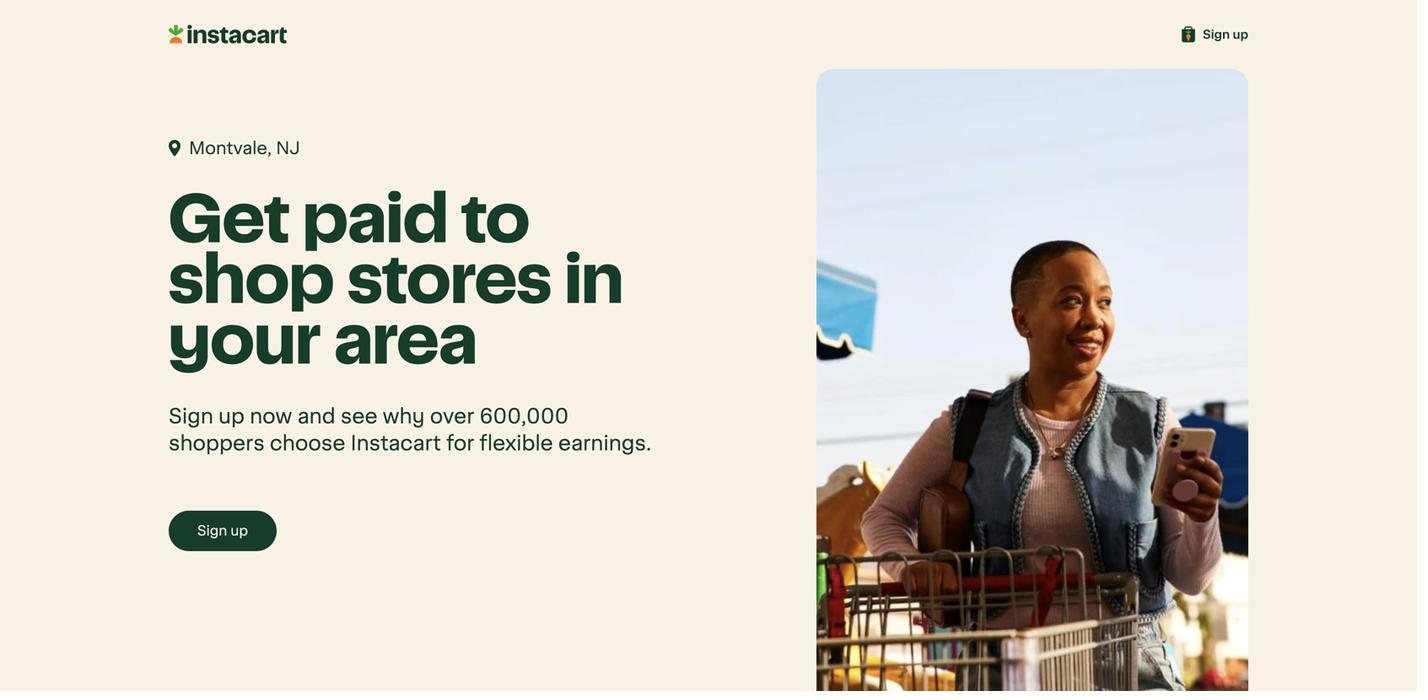 Task type: describe. For each thing, give the bounding box(es) containing it.
0 vertical spatial sign
[[1203, 28, 1230, 41]]

in
[[565, 248, 623, 315]]

over
[[430, 406, 474, 428]]

earnings.
[[558, 433, 651, 455]]

0 horizontal spatial sign up button
[[169, 511, 277, 552]]

1 horizontal spatial sign up
[[1203, 28, 1248, 41]]

flexible
[[479, 433, 553, 455]]

get
[[169, 188, 290, 254]]

2 vertical spatial sign
[[197, 524, 227, 539]]

stores
[[348, 248, 552, 315]]

600,000
[[479, 406, 569, 428]]

see
[[341, 406, 377, 428]]

get paid to shop stores in your area
[[169, 188, 623, 376]]

now
[[250, 406, 292, 428]]

choose
[[270, 433, 345, 455]]



Task type: vqa. For each thing, say whether or not it's contained in the screenshot.
up to the middle
yes



Task type: locate. For each thing, give the bounding box(es) containing it.
0 horizontal spatial sign up
[[197, 524, 248, 539]]

why
[[383, 406, 425, 428]]

carrot image
[[169, 24, 287, 45]]

1 vertical spatial sign up
[[197, 524, 248, 539]]

for
[[446, 433, 474, 455]]

1 vertical spatial up
[[218, 406, 245, 428]]

0 vertical spatial up
[[1233, 28, 1248, 41]]

shoppers
[[169, 433, 265, 455]]

2 vertical spatial up
[[231, 524, 248, 539]]

shopper unloading groceries with instacart app open image
[[816, 69, 1248, 692]]

instacart
[[351, 433, 441, 455]]

sign up now and see why over 600,000 shoppers choose instacart for flexible earnings.
[[169, 406, 651, 455]]

sign inside sign up now and see why over 600,000 shoppers choose instacart for flexible earnings.
[[169, 406, 213, 428]]

0 vertical spatial sign up button
[[1174, 20, 1248, 49]]

paid
[[303, 188, 448, 254]]

nj
[[276, 139, 300, 158]]

green location marker image
[[169, 137, 181, 160]]

sign up
[[1203, 28, 1248, 41], [197, 524, 248, 539]]

to
[[461, 188, 530, 254]]

montvale, nj
[[189, 139, 300, 158]]

shop
[[169, 248, 334, 315]]

1 vertical spatial sign
[[169, 406, 213, 428]]

up inside sign up now and see why over 600,000 shoppers choose instacart for flexible earnings.
[[218, 406, 245, 428]]

sign
[[1203, 28, 1230, 41], [169, 406, 213, 428], [197, 524, 227, 539]]

1 vertical spatial sign up button
[[169, 511, 277, 552]]

1 horizontal spatial sign up button
[[1174, 20, 1248, 49]]

sign up button
[[1174, 20, 1248, 49], [169, 511, 277, 552]]

and
[[297, 406, 336, 428]]

up
[[1233, 28, 1248, 41], [218, 406, 245, 428], [231, 524, 248, 539]]

montvale,
[[189, 139, 272, 158]]

0 vertical spatial sign up
[[1203, 28, 1248, 41]]

area
[[334, 309, 477, 376]]

your
[[169, 309, 321, 376]]



